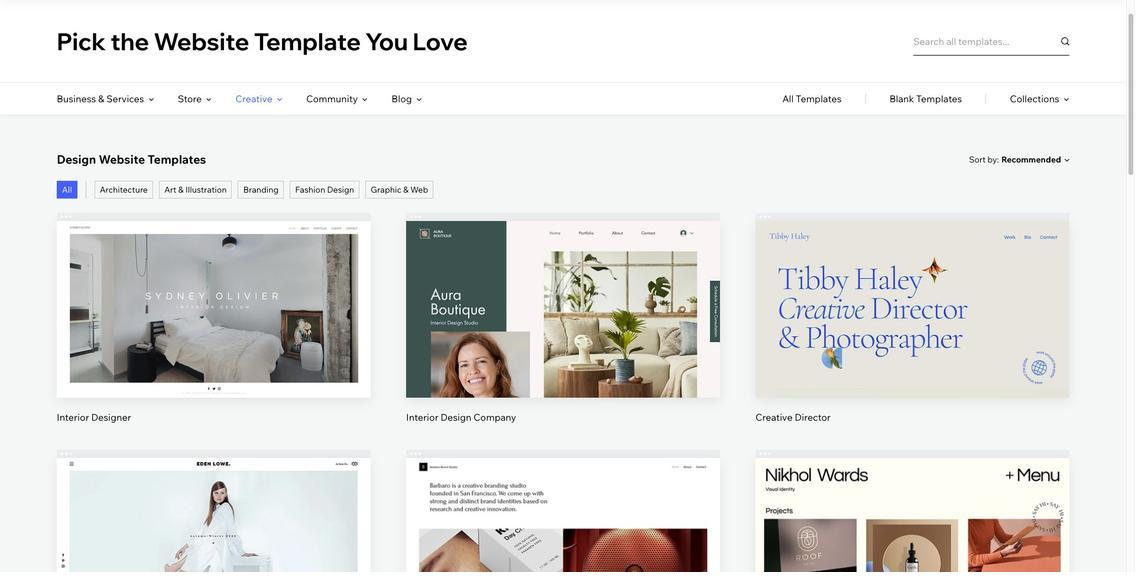 Task type: locate. For each thing, give the bounding box(es) containing it.
edit button inside interior designer group
[[186, 278, 242, 306]]

graphic & web link
[[365, 181, 434, 199]]

None search field
[[914, 27, 1070, 55]]

design website templates - fashion designer image
[[57, 458, 371, 572]]

1 horizontal spatial all
[[782, 93, 794, 105]]

edit inside creative director 'group'
[[904, 286, 922, 298]]

2 design website templates - design studio image from the left
[[756, 458, 1070, 572]]

edit button inside interior design company group
[[535, 278, 591, 306]]

design right fashion
[[327, 184, 354, 195]]

2 view from the left
[[552, 326, 574, 338]]

creative left the director
[[756, 411, 793, 423]]

branding link
[[238, 181, 284, 199]]

1 view button from the left
[[186, 318, 242, 346]]

view button inside interior design company group
[[535, 318, 591, 346]]

edit button
[[186, 278, 242, 306], [535, 278, 591, 306], [885, 278, 941, 306], [186, 514, 242, 543], [535, 514, 591, 543], [885, 514, 941, 543]]

edit
[[205, 286, 223, 298], [554, 286, 572, 298], [904, 286, 922, 298], [205, 523, 223, 535], [554, 523, 572, 535], [904, 523, 922, 535]]

design for fashion design
[[327, 184, 354, 195]]

1 horizontal spatial view button
[[535, 318, 591, 346]]

design left company
[[441, 411, 472, 423]]

2 horizontal spatial templates
[[916, 93, 962, 105]]

edit inside interior design company group
[[554, 286, 572, 298]]

1 vertical spatial creative
[[756, 411, 793, 423]]

all
[[782, 93, 794, 105], [62, 184, 72, 195]]

design website templates - interior design company image
[[406, 221, 720, 398]]

0 horizontal spatial interior
[[57, 411, 89, 423]]

pick
[[57, 26, 106, 56]]

design
[[57, 152, 96, 167], [327, 184, 354, 195], [441, 411, 472, 423]]

edit button for first the design website templates - design studio image from left
[[535, 514, 591, 543]]

1 horizontal spatial view
[[552, 326, 574, 338]]

1 horizontal spatial creative
[[756, 411, 793, 423]]

creative inside categories by subject element
[[235, 93, 273, 105]]

templates for all templates
[[796, 93, 842, 105]]

3 view button from the left
[[885, 318, 941, 346]]

view button inside creative director 'group'
[[885, 318, 941, 346]]

company
[[474, 411, 516, 423]]

2 interior from the left
[[406, 411, 439, 423]]

1 view from the left
[[203, 326, 225, 338]]

view button
[[186, 318, 242, 346], [535, 318, 591, 346], [885, 318, 941, 346]]

interior
[[57, 411, 89, 423], [406, 411, 439, 423]]

edit button for design website templates - fashion designer image
[[186, 514, 242, 543]]

2 vertical spatial design
[[441, 411, 472, 423]]

love
[[413, 26, 468, 56]]

by:
[[988, 154, 999, 165]]

& left web
[[403, 184, 409, 195]]

edit inside interior designer group
[[205, 286, 223, 298]]

architecture
[[100, 184, 148, 195]]

templates
[[796, 93, 842, 105], [916, 93, 962, 105], [148, 152, 206, 167]]

0 vertical spatial website
[[154, 26, 249, 56]]

0 horizontal spatial design website templates - design studio image
[[406, 458, 720, 572]]

website
[[154, 26, 249, 56], [99, 152, 145, 167]]

2 view button from the left
[[535, 318, 591, 346]]

design inside group
[[441, 411, 472, 423]]

creative down pick the website template you love
[[235, 93, 273, 105]]

1 horizontal spatial website
[[154, 26, 249, 56]]

creative for creative
[[235, 93, 273, 105]]

branding
[[243, 184, 279, 195]]

2 horizontal spatial design
[[441, 411, 472, 423]]

1 horizontal spatial templates
[[796, 93, 842, 105]]

creative
[[235, 93, 273, 105], [756, 411, 793, 423]]

design up 'all' "link"
[[57, 152, 96, 167]]

& for services
[[98, 93, 104, 105]]

creative inside 'group'
[[756, 411, 793, 423]]

3 view from the left
[[902, 326, 924, 338]]

services
[[106, 93, 144, 105]]

generic categories element
[[782, 83, 1070, 115]]

design website templates - design studio image
[[406, 458, 720, 572], [756, 458, 1070, 572]]

0 horizontal spatial design
[[57, 152, 96, 167]]

design website templates - creative director image
[[756, 221, 1070, 398]]

view inside interior designer group
[[203, 326, 225, 338]]

& inside categories by subject element
[[98, 93, 104, 105]]

website up store
[[154, 26, 249, 56]]

the
[[111, 26, 149, 56]]

&
[[98, 93, 104, 105], [178, 184, 184, 195], [403, 184, 409, 195]]

Search search field
[[914, 27, 1070, 55]]

1 vertical spatial all
[[62, 184, 72, 195]]

0 horizontal spatial view button
[[186, 318, 242, 346]]

template
[[254, 26, 361, 56]]

sort by:
[[969, 154, 999, 165]]

edit button for first the design website templates - design studio image from the right
[[885, 514, 941, 543]]

& left services
[[98, 93, 104, 105]]

1 interior from the left
[[57, 411, 89, 423]]

2 horizontal spatial &
[[403, 184, 409, 195]]

website up architecture 'link'
[[99, 152, 145, 167]]

1 horizontal spatial interior
[[406, 411, 439, 423]]

view inside interior design company group
[[552, 326, 574, 338]]

blank templates
[[890, 93, 962, 105]]

1 horizontal spatial design website templates - design studio image
[[756, 458, 1070, 572]]

illustration
[[185, 184, 227, 195]]

art & illustration link
[[159, 181, 232, 199]]

all inside generic categories element
[[782, 93, 794, 105]]

2 horizontal spatial view
[[902, 326, 924, 338]]

1 horizontal spatial design
[[327, 184, 354, 195]]

0 vertical spatial design
[[57, 152, 96, 167]]

blog
[[392, 93, 412, 105]]

0 horizontal spatial view
[[203, 326, 225, 338]]

0 horizontal spatial creative
[[235, 93, 273, 105]]

1 horizontal spatial &
[[178, 184, 184, 195]]

interior for interior designer
[[57, 411, 89, 423]]

graphic & web
[[371, 184, 428, 195]]

design website templates
[[57, 152, 206, 167]]

sort
[[969, 154, 986, 165]]

0 horizontal spatial templates
[[148, 152, 206, 167]]

1 design website templates - design studio image from the left
[[406, 458, 720, 572]]

view button for interior designer
[[186, 318, 242, 346]]

categories by subject element
[[57, 83, 422, 115]]

creative for creative director
[[756, 411, 793, 423]]

pick the website template you love
[[57, 26, 468, 56]]

0 vertical spatial creative
[[235, 93, 273, 105]]

art & illustration
[[164, 184, 227, 195]]

0 horizontal spatial all
[[62, 184, 72, 195]]

view inside creative director 'group'
[[902, 326, 924, 338]]

0 horizontal spatial &
[[98, 93, 104, 105]]

1 vertical spatial design
[[327, 184, 354, 195]]

1 vertical spatial website
[[99, 152, 145, 167]]

interior design company group
[[406, 213, 720, 424]]

view button inside interior designer group
[[186, 318, 242, 346]]

2 horizontal spatial view button
[[885, 318, 941, 346]]

interior for interior design company
[[406, 411, 439, 423]]

edit button inside creative director 'group'
[[885, 278, 941, 306]]

fashion design
[[295, 184, 354, 195]]

all inside "link"
[[62, 184, 72, 195]]

& right art
[[178, 184, 184, 195]]

view for interior design company
[[552, 326, 574, 338]]

blank
[[890, 93, 914, 105]]

community
[[306, 93, 358, 105]]

0 vertical spatial all
[[782, 93, 794, 105]]

view
[[203, 326, 225, 338], [552, 326, 574, 338], [902, 326, 924, 338]]



Task type: vqa. For each thing, say whether or not it's contained in the screenshot.
"Pick The Website Template You Love" at the top of page
yes



Task type: describe. For each thing, give the bounding box(es) containing it.
view for creative director
[[902, 326, 924, 338]]

all link
[[57, 181, 77, 199]]

0 horizontal spatial website
[[99, 152, 145, 167]]

& for illustration
[[178, 184, 184, 195]]

edit for edit button in the creative director 'group'
[[904, 286, 922, 298]]

edit button for design website templates - creative director image
[[885, 278, 941, 306]]

art
[[164, 184, 176, 195]]

all for all templates
[[782, 93, 794, 105]]

architecture link
[[94, 181, 153, 199]]

web
[[410, 184, 428, 195]]

edit button for the design website templates - interior designer image at the left
[[186, 278, 242, 306]]

store
[[178, 93, 202, 105]]

all templates link
[[782, 83, 842, 115]]

fashion design link
[[290, 181, 360, 199]]

edit button for design website templates - interior design company image
[[535, 278, 591, 306]]

edit for edit button for first the design website templates - design studio image from the right
[[904, 523, 922, 535]]

edit for edit button in interior designer group
[[205, 286, 223, 298]]

collections
[[1010, 93, 1060, 105]]

recommended
[[1002, 154, 1061, 165]]

designer
[[91, 411, 131, 423]]

creative director
[[756, 411, 831, 423]]

edit for edit button related to first the design website templates - design studio image from left
[[554, 523, 572, 535]]

view button for interior design company
[[535, 318, 591, 346]]

fashion
[[295, 184, 325, 195]]

director
[[795, 411, 831, 423]]

all templates
[[782, 93, 842, 105]]

creative director group
[[756, 213, 1070, 424]]

design website templates - interior designer image
[[57, 221, 371, 398]]

all for all
[[62, 184, 72, 195]]

edit for edit button inside the interior design company group
[[554, 286, 572, 298]]

business & services
[[57, 93, 144, 105]]

& for web
[[403, 184, 409, 195]]

graphic
[[371, 184, 401, 195]]

categories. use the left and right arrow keys to navigate the menu element
[[0, 83, 1126, 115]]

edit for edit button associated with design website templates - fashion designer image
[[205, 523, 223, 535]]

templates for blank templates
[[916, 93, 962, 105]]

business
[[57, 93, 96, 105]]

interior design company
[[406, 411, 516, 423]]

blank templates link
[[890, 83, 962, 115]]

view button for creative director
[[885, 318, 941, 346]]

view for interior designer
[[203, 326, 225, 338]]

you
[[366, 26, 408, 56]]

interior designer group
[[57, 213, 371, 424]]

interior designer
[[57, 411, 131, 423]]

design for interior design company
[[441, 411, 472, 423]]



